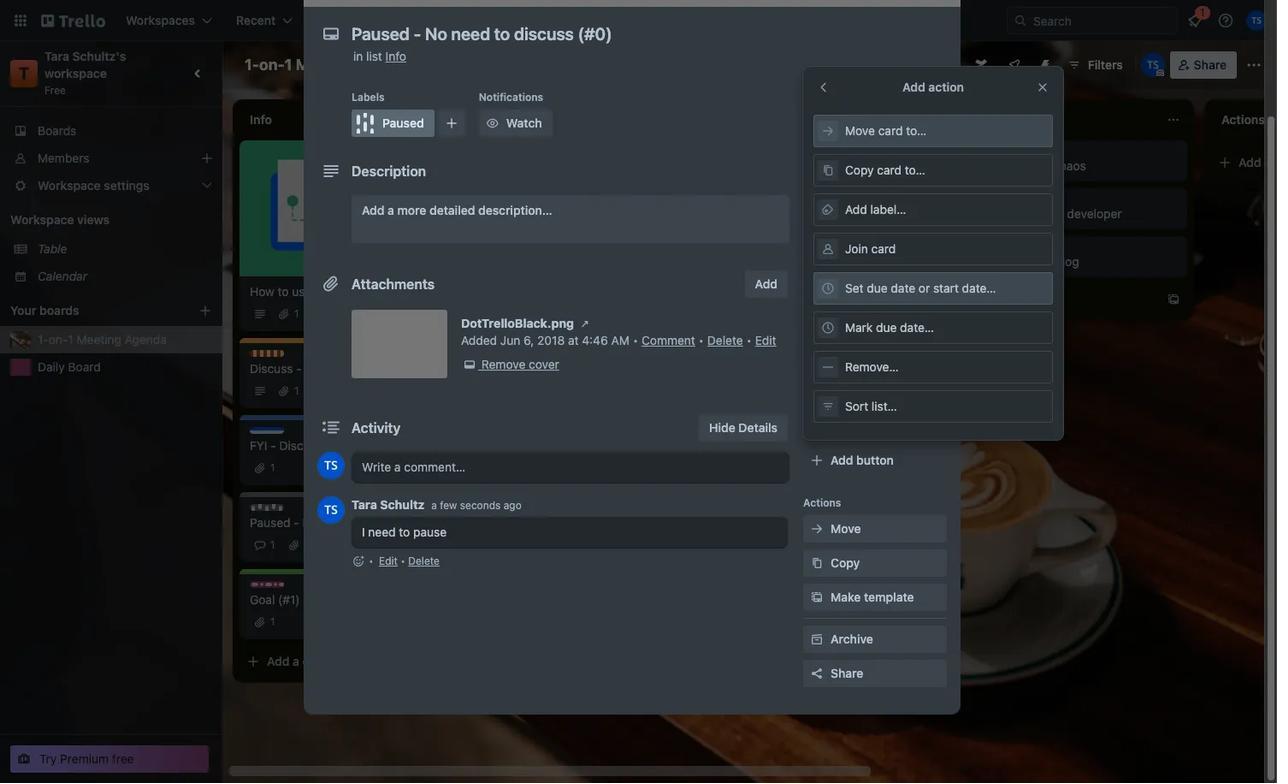 Task type: locate. For each thing, give the bounding box(es) containing it.
new training program link
[[736, 157, 935, 175]]

tara schultz (taraschultz7) image up paused paused - no need to discuss (#0)
[[318, 452, 345, 479]]

0 vertical spatial members link
[[804, 103, 947, 130]]

meeting inside board name text field
[[296, 56, 356, 74]]

jun
[[501, 333, 521, 347]]

0 vertical spatial few
[[493, 240, 513, 255]]

sm image
[[809, 108, 826, 125], [809, 142, 826, 159], [809, 176, 826, 193], [809, 520, 826, 537], [809, 589, 826, 606], [809, 631, 826, 648]]

checklist link
[[804, 171, 947, 199]]

sm image inside labels link
[[809, 142, 826, 159]]

sm image down actions
[[809, 555, 826, 572]]

delete right comment link
[[708, 333, 743, 347]]

try premium free
[[39, 751, 134, 766]]

sm image down program
[[809, 176, 826, 193]]

sm image for members
[[809, 108, 826, 125]]

due for set
[[867, 281, 888, 295]]

1 horizontal spatial members link
[[804, 103, 947, 130]]

1 vertical spatial create from template… image
[[681, 344, 695, 358]]

0 vertical spatial 1-
[[245, 56, 259, 74]]

1 vertical spatial to…
[[905, 163, 926, 177]]

0 vertical spatial tara
[[45, 49, 69, 63]]

0 horizontal spatial if
[[326, 438, 333, 453]]

need down schultz
[[368, 525, 396, 539]]

to… down move card to… button
[[905, 163, 926, 177]]

0 vertical spatial delete
[[708, 333, 743, 347]]

1 horizontal spatial the
[[736, 223, 754, 238]]

due right set on the top right
[[867, 281, 888, 295]]

1 horizontal spatial tara schultz (taraschultz7) image
[[1141, 53, 1165, 77]]

1 vertical spatial due
[[876, 320, 897, 335]]

0 vertical spatial if
[[665, 288, 672, 303]]

color: orange, title: "discuss" element up report?
[[736, 195, 792, 208]]

0 horizontal spatial the
[[630, 223, 648, 238]]

discuss i've drafted my goals for the next few months. any feedback?
[[493, 212, 675, 255]]

1-on-1 meeting agenda
[[245, 56, 416, 74], [38, 332, 167, 347]]

1 vertical spatial tara schultz (taraschultz7) image
[[318, 452, 345, 479]]

members for the leftmost members link
[[38, 151, 89, 165]]

0 vertical spatial create from template… image
[[924, 262, 938, 276]]

attachments
[[352, 276, 435, 292]]

move for move card to…
[[846, 123, 875, 138]]

0 horizontal spatial color: orange, title: "discuss" element
[[250, 350, 306, 363]]

sm image down actions
[[809, 520, 826, 537]]

filters
[[1088, 57, 1123, 72]]

cover
[[529, 357, 560, 371]]

hide
[[710, 420, 736, 435]]

copy card to…
[[846, 163, 926, 177]]

add power-ups
[[831, 383, 920, 397]]

discuss - suggested topic (#3) link
[[250, 360, 448, 377]]

a up (#0)
[[431, 499, 437, 512]]

sm image left watch on the left top
[[484, 115, 501, 132]]

goal
[[996, 147, 1019, 160], [267, 581, 289, 594], [250, 592, 275, 607]]

template
[[864, 590, 915, 604]]

2 the from the left
[[736, 223, 754, 238]]

sm image inside make template link
[[809, 589, 826, 606]]

1 down goal goal (#1) at left bottom
[[270, 615, 275, 628]]

add a card for i've drafted my goals for the next few months. any feedback?
[[510, 343, 571, 358]]

delete link right comment link
[[708, 333, 743, 347]]

automation
[[804, 426, 862, 439]]

tara schultz (taraschultz7) image
[[1141, 53, 1165, 77], [318, 496, 345, 524]]

1 vertical spatial delete link
[[408, 555, 440, 567]]

1 horizontal spatial if
[[665, 288, 672, 303]]

tara schultz (taraschultz7) image right the open information menu image
[[1247, 10, 1268, 31]]

to… for move card to…
[[907, 123, 927, 138]]

1 horizontal spatial share
[[1194, 57, 1227, 72]]

discuss down use
[[267, 350, 306, 363]]

1 horizontal spatial on-
[[259, 56, 285, 74]]

create from template… image right 'am' at the left top of the page
[[681, 344, 695, 358]]

Board name text field
[[236, 51, 424, 79]]

0 vertical spatial move
[[846, 123, 875, 138]]

edit left •
[[379, 555, 398, 567]]

card right return to previous screen icon
[[839, 84, 862, 97]]

2 we from the left
[[675, 288, 691, 303]]

•
[[401, 555, 406, 567]]

1 vertical spatial ups
[[897, 383, 920, 397]]

1 horizontal spatial tara
[[352, 497, 377, 512]]

sm image inside members link
[[809, 108, 826, 125]]

1 horizontal spatial few
[[493, 240, 513, 255]]

0 horizontal spatial power-
[[804, 324, 839, 336]]

edit link
[[755, 333, 777, 347], [379, 555, 398, 567]]

card right the add button
[[789, 261, 814, 276]]

0 vertical spatial tara schultz (taraschultz7) image
[[1141, 53, 1165, 77]]

0 vertical spatial date…
[[963, 281, 997, 295]]

goal inside goal manage time chaos
[[996, 147, 1019, 160]]

due inside 'button'
[[876, 320, 897, 335]]

if left interested
[[326, 438, 333, 453]]

0 vertical spatial tara schultz (taraschultz7) image
[[1247, 10, 1268, 31]]

join card
[[846, 241, 896, 256]]

if inside i think we can improve velocity if we make some tooling changes.
[[665, 288, 672, 303]]

1 vertical spatial color: black, title: "paused" element
[[250, 504, 303, 517]]

members down the 'boards'
[[38, 151, 89, 165]]

sm image inside move link
[[809, 520, 826, 537]]

power- left the mark
[[804, 324, 839, 336]]

0 horizontal spatial meeting
[[77, 332, 121, 347]]

ups up confluence
[[839, 324, 859, 336]]

seconds
[[460, 499, 501, 512]]

sm image for copy
[[809, 555, 826, 572]]

1 horizontal spatial i
[[493, 288, 496, 303]]

set due date or start date…
[[846, 281, 997, 295]]

or
[[919, 281, 931, 295]]

0 vertical spatial on-
[[259, 56, 285, 74]]

fyi
[[267, 427, 283, 440], [250, 438, 267, 453]]

delete right •
[[408, 555, 440, 567]]

due inside button
[[867, 281, 888, 295]]

1 horizontal spatial color: orange, title: "discuss" element
[[493, 212, 549, 225]]

discuss up months. on the left top of page
[[510, 212, 549, 225]]

(#6)
[[395, 438, 419, 453]]

1 vertical spatial 1-
[[38, 332, 49, 347]]

paused for paused paused - no need to discuss (#0)
[[267, 504, 303, 517]]

0 horizontal spatial few
[[440, 499, 457, 512]]

1 horizontal spatial date…
[[963, 281, 997, 295]]

board
[[68, 359, 101, 374]]

1 horizontal spatial agenda
[[359, 56, 416, 74]]

remove cover link
[[461, 356, 560, 373]]

0 vertical spatial 1-on-1 meeting agenda
[[245, 56, 416, 74]]

date… inside button
[[963, 281, 997, 295]]

1 down color: blue, title: "fyi" element
[[270, 461, 275, 474]]

color: pink, title: "goal" element
[[979, 147, 1019, 160], [250, 581, 289, 594]]

2 sm image from the top
[[809, 142, 826, 159]]

1 vertical spatial tara schultz (taraschultz7) image
[[318, 496, 345, 524]]

1 vertical spatial share
[[831, 666, 864, 680]]

tara up paused - no need to discuss (#0) link
[[352, 497, 377, 512]]

you
[[761, 206, 781, 221]]

0 vertical spatial edit
[[755, 333, 777, 347]]

0 vertical spatial -
[[296, 361, 302, 376]]

1 vertical spatial i
[[362, 525, 365, 539]]

- inside discuss discuss - suggested topic (#3)
[[296, 361, 302, 376]]

activity
[[352, 420, 401, 436]]

0 horizontal spatial i
[[362, 525, 365, 539]]

button
[[857, 453, 894, 467]]

color: orange, title: "discuss" element up months. on the left top of page
[[493, 212, 549, 225]]

0 horizontal spatial we
[[530, 288, 545, 303]]

labels down list
[[352, 91, 385, 104]]

labels up program
[[831, 143, 868, 157]]

1-
[[245, 56, 259, 74], [38, 332, 49, 347]]

1 vertical spatial color: pink, title: "goal" element
[[250, 581, 289, 594]]

add a more detailed description…
[[362, 203, 553, 217]]

1 vertical spatial date…
[[901, 320, 935, 335]]

how to use this board
[[250, 284, 371, 299]]

few inside discuss i've drafted my goals for the next few months. any feedback?
[[493, 240, 513, 255]]

color: black, title: "paused" element down color: blue, title: "fyi" element
[[250, 504, 303, 517]]

paused for paused
[[383, 116, 424, 130]]

description…
[[479, 203, 553, 217]]

ups
[[839, 324, 859, 336], [897, 383, 920, 397]]

1 down no at left
[[304, 538, 309, 551]]

remove
[[482, 357, 526, 371]]

edit down the add button
[[755, 333, 777, 347]]

1 vertical spatial move
[[831, 521, 862, 536]]

sm image inside copy link
[[809, 555, 826, 572]]

1 vertical spatial share button
[[804, 660, 947, 687]]

1 vertical spatial members link
[[0, 145, 223, 172]]

3 sm image from the top
[[809, 176, 826, 193]]

sm image left archive
[[809, 631, 826, 648]]

0 horizontal spatial share button
[[804, 660, 947, 687]]

0 vertical spatial ups
[[839, 324, 859, 336]]

1 vertical spatial meeting
[[77, 332, 121, 347]]

move up new training program link
[[846, 123, 875, 138]]

0 vertical spatial share
[[1194, 57, 1227, 72]]

1 vertical spatial edit link
[[379, 555, 398, 567]]

0 horizontal spatial edit
[[379, 555, 398, 567]]

add a card button for can you please give feedback on the report?
[[726, 255, 917, 282]]

add a card for mentor another developer
[[996, 292, 1057, 306]]

1 vertical spatial copy
[[831, 555, 860, 570]]

sm image for watch
[[484, 115, 501, 132]]

card right join
[[872, 241, 896, 256]]

0 vertical spatial i
[[493, 288, 496, 303]]

color: orange, title: "discuss" element for you
[[736, 195, 792, 208]]

0 horizontal spatial members
[[38, 151, 89, 165]]

1 vertical spatial edit
[[379, 555, 398, 567]]

to left use
[[278, 284, 289, 299]]

discuss left the suggested
[[250, 361, 293, 376]]

open information menu image
[[1218, 12, 1235, 29]]

remove…
[[846, 359, 899, 374]]

0 horizontal spatial tara
[[45, 49, 69, 63]]

i left discuss
[[362, 525, 365, 539]]

we up some
[[530, 288, 545, 303]]

card down goal (#1) link
[[303, 654, 328, 668]]

discuss inside discuss can you please give feedback on the report?
[[753, 195, 792, 208]]

1 vertical spatial few
[[440, 499, 457, 512]]

calendar
[[38, 269, 87, 283]]

0 vertical spatial delete link
[[708, 333, 743, 347]]

the right for
[[630, 223, 648, 238]]

agenda
[[359, 56, 416, 74], [125, 332, 167, 347]]

if right velocity
[[665, 288, 672, 303]]

date… inside 'button'
[[901, 320, 935, 335]]

add a more detailed description… link
[[352, 195, 790, 243]]

interested
[[336, 438, 392, 453]]

to… up "copy card to…" button
[[907, 123, 927, 138]]

members link down the 'boards'
[[0, 145, 223, 172]]

sm image down return to previous screen icon
[[809, 108, 826, 125]]

schultz
[[380, 497, 425, 512]]

0 horizontal spatial 1-on-1 meeting agenda
[[38, 332, 167, 347]]

discuss left interested
[[279, 438, 323, 453]]

color: pink, title: "goal" element for goal (#1)
[[250, 581, 289, 594]]

members
[[831, 109, 884, 123], [38, 151, 89, 165]]

edit link down the add button
[[755, 333, 777, 347]]

new training program
[[736, 158, 856, 173]]

any
[[564, 240, 585, 255]]

color: black, title: "paused" element
[[352, 110, 435, 137], [250, 504, 303, 517]]

share button down archive link
[[804, 660, 947, 687]]

copy card to… button
[[814, 154, 1054, 187]]

dates button
[[804, 205, 947, 233]]

sm image for labels
[[809, 142, 826, 159]]

1 up daily board
[[68, 332, 73, 347]]

meeting inside 1-on-1 meeting agenda link
[[77, 332, 121, 347]]

2 vertical spatial -
[[294, 515, 299, 530]]

add board image
[[199, 304, 212, 318]]

ups up list…
[[897, 383, 920, 397]]

if inside fyi fyi - discuss if interested (#6)
[[326, 438, 333, 453]]

tara schultz (taraschultz7) image
[[1247, 10, 1268, 31], [318, 452, 345, 479]]

1 the from the left
[[630, 223, 648, 238]]

0 vertical spatial members
[[831, 109, 884, 123]]

t
[[19, 63, 29, 83]]

paused up description at the top of page
[[383, 116, 424, 130]]

table
[[38, 241, 67, 256]]

primary element
[[0, 0, 1278, 41]]

share left show menu image
[[1194, 57, 1227, 72]]

0 horizontal spatial agenda
[[125, 332, 167, 347]]

chaos
[[1054, 158, 1087, 173]]

create
[[507, 13, 544, 27]]

date… down best
[[963, 281, 997, 295]]

0 vertical spatial color: pink, title: "goal" element
[[979, 147, 1019, 160]]

1 up goal goal (#1) at left bottom
[[270, 538, 275, 551]]

make
[[831, 590, 861, 604]]

0 horizontal spatial tara schultz (taraschultz7) image
[[318, 496, 345, 524]]

1 horizontal spatial power-
[[857, 383, 897, 397]]

to… for copy card to…
[[905, 163, 926, 177]]

- for paused
[[294, 515, 299, 530]]

need right no at left
[[322, 515, 349, 530]]

at
[[568, 333, 579, 347]]

few left seconds
[[440, 499, 457, 512]]

None text field
[[343, 19, 908, 50]]

can
[[736, 206, 758, 221]]

color: orange, title: "discuss" element
[[736, 195, 792, 208], [493, 212, 549, 225], [250, 350, 306, 363]]

power-
[[804, 324, 839, 336], [857, 383, 897, 397]]

1-on-1 meeting agenda inside board name text field
[[245, 56, 416, 74]]

add reaction image
[[352, 553, 365, 570]]

remove cover
[[482, 357, 560, 371]]

manage
[[979, 158, 1023, 173]]

info link
[[386, 49, 407, 63]]

1 down use
[[294, 307, 299, 320]]

members link up labels link
[[804, 103, 947, 130]]

tara inside tara schultz's workspace free
[[45, 49, 69, 63]]

1 horizontal spatial we
[[675, 288, 691, 303]]

0 vertical spatial share button
[[1171, 51, 1238, 79]]

delete
[[708, 333, 743, 347], [408, 555, 440, 567]]

color: black, title: "paused" element up description at the top of page
[[352, 110, 435, 137]]

t link
[[10, 60, 38, 87]]

sm image inside watch button
[[484, 115, 501, 132]]

share for the topmost share "button"
[[1194, 57, 1227, 72]]

1 horizontal spatial edit
[[755, 333, 777, 347]]

few down 'i've'
[[493, 240, 513, 255]]

i think we can improve velocity if we make some tooling changes. link
[[493, 288, 692, 322]]

watch button
[[479, 110, 553, 137]]

1 sm image from the top
[[809, 108, 826, 125]]

share down archive
[[831, 666, 864, 680]]

the inside discuss can you please give feedback on the report?
[[736, 223, 754, 238]]

a down (#1)
[[293, 654, 299, 668]]

more
[[398, 203, 427, 217]]

power- up sort list…
[[857, 383, 897, 397]]

goal (#1) link
[[250, 591, 448, 609]]

create from template… image up 'or'
[[924, 262, 938, 276]]

sm image inside archive link
[[809, 631, 826, 648]]

if
[[665, 288, 672, 303], [326, 438, 333, 453]]

to…
[[907, 123, 927, 138], [905, 163, 926, 177]]

1 down discuss discuss - suggested topic (#3)
[[294, 384, 299, 397]]

i
[[493, 288, 496, 303], [362, 525, 365, 539]]

edit link left •
[[379, 555, 398, 567]]

filters button
[[1063, 51, 1129, 79]]

0 horizontal spatial color: pink, title: "goal" element
[[250, 581, 289, 594]]

actions
[[804, 496, 842, 509]]

sm image inside checklist link
[[809, 176, 826, 193]]

2 horizontal spatial color: orange, title: "discuss" element
[[736, 195, 792, 208]]

color: orange, title: "discuss" element down how on the top
[[250, 350, 306, 363]]

paused down color: blue, title: "fyi" element
[[267, 504, 303, 517]]

move down actions
[[831, 521, 862, 536]]

move card to…
[[846, 123, 927, 138]]

5 sm image from the top
[[809, 589, 826, 606]]

0 vertical spatial color: orange, title: "discuss" element
[[736, 195, 792, 208]]

members down add to card
[[831, 109, 884, 123]]

a
[[388, 203, 394, 217], [779, 261, 786, 276], [1022, 292, 1029, 306], [536, 343, 543, 358], [431, 499, 437, 512], [293, 654, 299, 668]]

sm image up 4:46
[[577, 315, 594, 332]]

1 horizontal spatial delete link
[[708, 333, 743, 347]]

move for move
[[831, 521, 862, 536]]

- inside paused paused - no need to discuss (#0)
[[294, 515, 299, 530]]

date… down set due date or start date…
[[901, 320, 935, 335]]

discuss up report?
[[753, 195, 792, 208]]

tara schultz (taraschultz7) image right filters
[[1141, 53, 1165, 77]]

share button down 1 notification icon
[[1171, 51, 1238, 79]]

copy link
[[804, 549, 947, 577]]

0 horizontal spatial delete
[[408, 555, 440, 567]]

tara schultz (taraschultz7) image left discuss
[[318, 496, 345, 524]]

sm image down added
[[461, 356, 478, 373]]

meeting down your boards with 2 items element
[[77, 332, 121, 347]]

copy inside button
[[846, 163, 874, 177]]

sm image left make
[[809, 589, 826, 606]]

we right velocity
[[675, 288, 691, 303]]

Write a comment text field
[[352, 452, 790, 483]]

schultz's
[[72, 49, 126, 63]]

1 vertical spatial on-
[[49, 332, 68, 347]]

close popover image
[[1036, 80, 1050, 94]]

6 sm image from the top
[[809, 631, 826, 648]]

sm image
[[484, 115, 501, 132], [577, 315, 594, 332], [461, 356, 478, 373], [809, 555, 826, 572]]

1 horizontal spatial ups
[[897, 383, 920, 397]]

tara up workspace
[[45, 49, 69, 63]]

think
[[499, 288, 527, 303]]

4 sm image from the top
[[809, 520, 826, 537]]

1 horizontal spatial 1-on-1 meeting agenda
[[245, 56, 416, 74]]

labels inside labels link
[[831, 143, 868, 157]]

description
[[352, 163, 426, 179]]

make template link
[[804, 584, 947, 611]]

due right the mark
[[876, 320, 897, 335]]

1 vertical spatial delete
[[408, 555, 440, 567]]

discuss inside fyi fyi - discuss if interested (#6)
[[279, 438, 323, 453]]

0 vertical spatial agenda
[[359, 56, 416, 74]]

delete link right •
[[408, 555, 440, 567]]

sm image right training
[[809, 142, 826, 159]]

-
[[296, 361, 302, 376], [271, 438, 276, 453], [294, 515, 299, 530]]

create from template… image
[[924, 262, 938, 276], [681, 344, 695, 358]]

i inside i think we can improve velocity if we make some tooling changes.
[[493, 288, 496, 303]]

date…
[[963, 281, 997, 295], [901, 320, 935, 335]]

color: blue, title: "fyi" element
[[250, 427, 284, 440]]

1 inside board name text field
[[285, 56, 292, 74]]

1 horizontal spatial members
[[831, 109, 884, 123]]

1 notification image
[[1185, 10, 1206, 31]]

discuss for -
[[267, 350, 306, 363]]

suggested
[[305, 361, 365, 376]]

0 vertical spatial due
[[867, 281, 888, 295]]

comment
[[642, 333, 696, 347]]

i left think
[[493, 288, 496, 303]]

the down can
[[736, 223, 754, 238]]

on- inside 1-on-1 meeting agenda link
[[49, 332, 68, 347]]

1 vertical spatial -
[[271, 438, 276, 453]]

1 left in
[[285, 56, 292, 74]]

discuss inside discuss i've drafted my goals for the next few months. any feedback?
[[510, 212, 549, 225]]

add a card for can you please give feedback on the report?
[[753, 261, 814, 276]]

discuss
[[367, 515, 408, 530]]

card right 6,
[[546, 343, 571, 358]]

1 horizontal spatial edit link
[[755, 333, 777, 347]]

- inside fyi fyi - discuss if interested (#6)
[[271, 438, 276, 453]]

custom fields
[[831, 280, 912, 294]]

edit for edit • delete
[[379, 555, 398, 567]]

0 horizontal spatial share
[[831, 666, 864, 680]]

move inside button
[[846, 123, 875, 138]]

to left discuss
[[352, 515, 363, 530]]

1 vertical spatial members
[[38, 151, 89, 165]]



Task type: vqa. For each thing, say whether or not it's contained in the screenshot.
the topmost Starred Icon
no



Task type: describe. For each thing, give the bounding box(es) containing it.
dates
[[831, 211, 864, 226]]

free
[[112, 751, 134, 766]]

edit for edit
[[755, 333, 777, 347]]

paused left no at left
[[250, 515, 291, 530]]

to up labels link
[[826, 84, 837, 97]]

power ups image
[[1008, 58, 1022, 72]]

list…
[[872, 399, 898, 413]]

1-on-1 meeting agenda inside 1-on-1 meeting agenda link
[[38, 332, 167, 347]]

1 horizontal spatial color: black, title: "paused" element
[[352, 110, 435, 137]]

automation image
[[1032, 51, 1056, 75]]

copy for copy
[[831, 555, 860, 570]]

hide details link
[[699, 414, 788, 442]]

archive link
[[804, 626, 947, 653]]

1 we from the left
[[530, 288, 545, 303]]

mark due date… button
[[814, 312, 1054, 344]]

start
[[934, 281, 959, 295]]

card up label…
[[878, 163, 902, 177]]

few inside the tara schultz a few seconds ago
[[440, 499, 457, 512]]

attachment button
[[804, 240, 947, 267]]

Search field
[[1028, 8, 1178, 33]]

added jun 6, 2018 at 4:46 am
[[461, 333, 630, 347]]

remove… button
[[814, 351, 1054, 383]]

calendar power-up image
[[940, 57, 954, 71]]

tara for schultz
[[352, 497, 377, 512]]

share for share "button" to the left
[[831, 666, 864, 680]]

move card to… button
[[814, 115, 1054, 147]]

add to card
[[804, 84, 862, 97]]

discuss for you
[[753, 195, 792, 208]]

return to previous screen image
[[817, 80, 831, 94]]

mentor
[[979, 206, 1019, 221]]

boards
[[38, 123, 76, 138]]

changes.
[[600, 306, 650, 320]]

boards link
[[0, 117, 223, 145]]

daily board link
[[38, 359, 212, 376]]

try premium free button
[[10, 745, 209, 773]]

workspace
[[10, 212, 74, 227]]

i need to pause
[[362, 525, 447, 539]]

i for i think we can improve velocity if we make some tooling changes.
[[493, 288, 496, 303]]

(#0)
[[412, 515, 435, 530]]

am
[[612, 333, 630, 347]]

developer
[[1068, 206, 1122, 221]]

new
[[736, 158, 761, 173]]

pause
[[413, 525, 447, 539]]

sort list… button
[[814, 390, 1054, 423]]

free
[[45, 84, 66, 97]]

goal for goal
[[267, 581, 289, 594]]

color: orange, title: "discuss" element for drafted
[[493, 212, 549, 225]]

try
[[39, 751, 57, 766]]

notifications
[[479, 91, 544, 104]]

add a card button for mentor another developer
[[969, 286, 1161, 313]]

0 horizontal spatial 1-
[[38, 332, 49, 347]]

0 horizontal spatial tara schultz (taraschultz7) image
[[318, 452, 345, 479]]

boards
[[39, 303, 79, 318]]

2 vertical spatial color: orange, title: "discuss" element
[[250, 350, 306, 363]]

fyi - discuss if interested (#6) link
[[250, 437, 448, 454]]

sort list…
[[846, 399, 898, 413]]

a down report?
[[779, 261, 786, 276]]

i've drafted my goals for the next few months. any feedback? link
[[493, 223, 692, 257]]

best practice blog
[[979, 254, 1080, 269]]

add label… button
[[814, 193, 1054, 226]]

feedback?
[[588, 240, 646, 255]]

sm image for move
[[809, 520, 826, 537]]

can
[[549, 288, 569, 303]]

create from template… image for can you please give feedback on the report?
[[924, 262, 938, 276]]

i think we can improve velocity if we make some tooling changes.
[[493, 288, 691, 320]]

archive
[[831, 632, 874, 646]]

0 horizontal spatial ups
[[839, 324, 859, 336]]

some
[[526, 306, 556, 320]]

1 horizontal spatial need
[[368, 525, 396, 539]]

table link
[[38, 240, 212, 258]]

0 horizontal spatial members link
[[0, 145, 223, 172]]

1 horizontal spatial delete
[[708, 333, 743, 347]]

labels link
[[804, 137, 947, 164]]

add button
[[831, 453, 894, 467]]

on- inside board name text field
[[259, 56, 285, 74]]

power-ups
[[804, 324, 859, 336]]

(#1)
[[278, 592, 300, 607]]

1- inside board name text field
[[245, 56, 259, 74]]

watch
[[506, 116, 542, 130]]

1 vertical spatial agenda
[[125, 332, 167, 347]]

a left more
[[388, 203, 394, 217]]

checklist
[[831, 177, 884, 192]]

discuss discuss - suggested topic (#3)
[[250, 350, 423, 376]]

paused - no need to discuss (#0) link
[[250, 514, 448, 531]]

card inside button
[[872, 241, 896, 256]]

in
[[353, 49, 363, 63]]

0 horizontal spatial color: black, title: "paused" element
[[250, 504, 303, 517]]

detailed
[[430, 203, 475, 217]]

daily board
[[38, 359, 101, 374]]

report?
[[757, 223, 797, 238]]

goal goal (#1)
[[250, 581, 300, 607]]

attachment
[[831, 246, 897, 260]]

copy for copy card to…
[[846, 163, 874, 177]]

color: pink, title: "goal" element for manage time chaos
[[979, 147, 1019, 160]]

your boards with 2 items element
[[10, 300, 173, 321]]

2018
[[538, 333, 565, 347]]

card down practice
[[1032, 292, 1057, 306]]

date
[[891, 281, 916, 295]]

0 vertical spatial labels
[[352, 91, 385, 104]]

a down best practice blog at the right of page
[[1022, 292, 1029, 306]]

1 horizontal spatial tara schultz (taraschultz7) image
[[1247, 10, 1268, 31]]

create from template… image
[[1167, 293, 1181, 306]]

label…
[[871, 202, 907, 217]]

a inside the tara schultz a few seconds ago
[[431, 499, 437, 512]]

training
[[764, 158, 806, 173]]

topic
[[368, 361, 396, 376]]

the inside discuss i've drafted my goals for the next few months. any feedback?
[[630, 223, 648, 238]]

sm image for archive
[[809, 631, 826, 648]]

to inside paused paused - no need to discuss (#0)
[[352, 515, 363, 530]]

add button
[[745, 270, 788, 298]]

0 horizontal spatial edit link
[[379, 555, 398, 567]]

feedback
[[850, 206, 901, 221]]

1 inside 1-on-1 meeting agenda link
[[68, 332, 73, 347]]

tara for schultz's
[[45, 49, 69, 63]]

- for discuss
[[296, 361, 302, 376]]

1 vertical spatial power-
[[857, 383, 897, 397]]

- for fyi
[[271, 438, 276, 453]]

list
[[366, 49, 382, 63]]

no
[[303, 515, 318, 530]]

search image
[[1014, 14, 1028, 27]]

need inside paused paused - no need to discuss (#0)
[[322, 515, 349, 530]]

i for i need to pause
[[362, 525, 365, 539]]

tara schultz a few seconds ago
[[352, 497, 522, 512]]

tara schultz's workspace free
[[45, 49, 129, 97]]

views
[[77, 212, 110, 227]]

sm image for checklist
[[809, 176, 826, 193]]

due for mark
[[876, 320, 897, 335]]

workspace
[[45, 66, 107, 80]]

members for the top members link
[[831, 109, 884, 123]]

show menu image
[[1246, 56, 1263, 74]]

card up copy card to…
[[879, 123, 903, 138]]

how to use this board link
[[250, 283, 448, 300]]

sm image for make template
[[809, 589, 826, 606]]

create from template… image for i've drafted my goals for the next few months. any feedback?
[[681, 344, 695, 358]]

goal for manage
[[996, 147, 1019, 160]]

a right 6,
[[536, 343, 543, 358]]

add power-ups link
[[804, 377, 947, 404]]

to left (#0)
[[399, 525, 410, 539]]

agenda inside board name text field
[[359, 56, 416, 74]]

add a card button for i've drafted my goals for the next few months. any feedback?
[[483, 337, 674, 365]]

daily
[[38, 359, 65, 374]]

0 vertical spatial edit link
[[755, 333, 777, 347]]

0 horizontal spatial delete link
[[408, 555, 440, 567]]

sm image for remove cover
[[461, 356, 478, 373]]

discuss for drafted
[[510, 212, 549, 225]]

make
[[493, 306, 523, 320]]

hide details
[[710, 420, 778, 435]]

my
[[559, 223, 576, 238]]

in list info
[[353, 49, 407, 63]]



